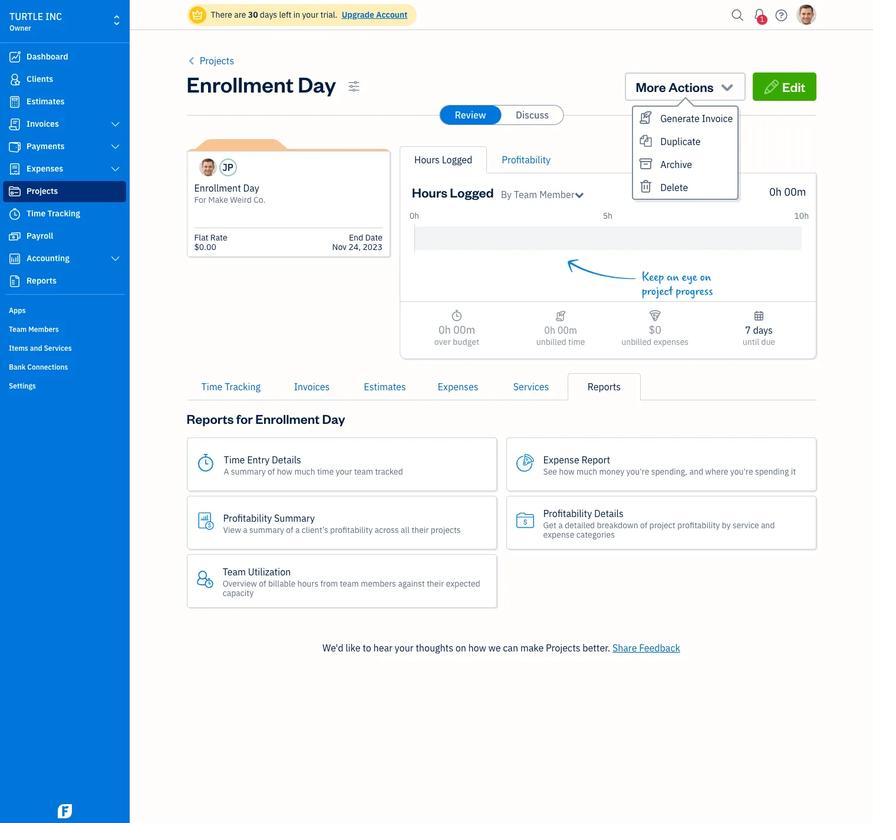 Task type: vqa. For each thing, say whether or not it's contained in the screenshot.
2nd 0% from right
no



Task type: locate. For each thing, give the bounding box(es) containing it.
share
[[613, 643, 638, 654]]

team
[[354, 466, 373, 477], [340, 579, 359, 589]]

0 horizontal spatial details
[[272, 454, 301, 466]]

0 horizontal spatial reports
[[27, 276, 57, 286]]

0 vertical spatial reports
[[27, 276, 57, 286]]

2 horizontal spatial how
[[560, 466, 575, 477]]

day inside enrollment day for make weird co.
[[243, 182, 259, 194]]

your right the in
[[302, 9, 319, 20]]

member
[[540, 189, 575, 201]]

a down summary
[[296, 525, 300, 536]]

enrollment inside enrollment day for make weird co.
[[194, 182, 241, 194]]

estimates
[[27, 96, 65, 107], [364, 381, 406, 393]]

hours logged down hours logged button
[[412, 184, 494, 201]]

flat
[[194, 232, 209, 243]]

actions
[[669, 78, 714, 95]]

1 horizontal spatial 00m
[[558, 325, 578, 336]]

tracking up for
[[225, 381, 261, 393]]

details right the entry
[[272, 454, 301, 466]]

0 vertical spatial services
[[44, 344, 72, 353]]

0 vertical spatial time tracking link
[[3, 204, 126, 225]]

your right hear
[[395, 643, 414, 654]]

flat rate $0.00
[[194, 232, 228, 253]]

1 horizontal spatial details
[[595, 508, 624, 520]]

0 vertical spatial details
[[272, 454, 301, 466]]

it
[[792, 466, 797, 477]]

reports inside "main" element
[[27, 276, 57, 286]]

project right breakdown
[[650, 520, 676, 531]]

0h 00m
[[770, 185, 807, 199]]

detailed
[[565, 520, 596, 531]]

profitability inside profitability details get a detailed breakdown of project profitability by service and expense categories
[[544, 508, 593, 520]]

details inside time entry details a summary of how much time your team tracked
[[272, 454, 301, 466]]

chevron large down image
[[110, 120, 121, 129], [110, 165, 121, 174]]

a right view
[[243, 525, 248, 536]]

make
[[208, 195, 228, 205]]

1 vertical spatial expenses link
[[422, 374, 495, 401]]

time tracking link down "projects" "link"
[[3, 204, 126, 225]]

team inside team utilization overview of billable hours from team members against their expected capacity
[[223, 566, 246, 578]]

dashboard link
[[3, 47, 126, 68]]

apps
[[9, 306, 26, 315]]

0 horizontal spatial how
[[277, 466, 293, 477]]

1 horizontal spatial reports link
[[568, 374, 641, 401]]

2 vertical spatial and
[[762, 520, 776, 531]]

1 horizontal spatial expenses
[[438, 381, 479, 393]]

time tracking up for
[[202, 381, 261, 393]]

1 horizontal spatial time tracking link
[[187, 374, 276, 401]]

1 vertical spatial team
[[340, 579, 359, 589]]

0 horizontal spatial time tracking link
[[3, 204, 126, 225]]

profitability
[[678, 520, 721, 531], [331, 525, 373, 536]]

invoices link
[[3, 114, 126, 135], [276, 374, 349, 401]]

0 horizontal spatial 00m
[[454, 323, 476, 337]]

10h
[[795, 211, 810, 221]]

for
[[236, 411, 253, 427]]

and left where
[[690, 466, 704, 477]]

00m for 0h 00m unbilled time
[[558, 325, 578, 336]]

0 horizontal spatial days
[[260, 9, 277, 20]]

chevron large down image inside accounting link
[[110, 254, 121, 264]]

by team member
[[501, 189, 575, 201]]

expenses down budget
[[438, 381, 479, 393]]

time tracking inside "main" element
[[27, 208, 80, 219]]

you're right where
[[731, 466, 754, 477]]

00m for 0h 00m
[[785, 185, 807, 199]]

enrollment down projects button
[[187, 70, 294, 98]]

duplicate
[[661, 136, 701, 148]]

2 much from the left
[[577, 466, 598, 477]]

hours
[[415, 154, 440, 166], [412, 184, 448, 201]]

0 horizontal spatial services
[[44, 344, 72, 353]]

0h for 0h 00m over budget
[[439, 323, 451, 337]]

go to help image
[[773, 6, 792, 24]]

their inside team utilization overview of billable hours from team members against their expected capacity
[[427, 579, 444, 589]]

tracking down "projects" "link"
[[48, 208, 80, 219]]

hours logged
[[415, 154, 473, 166], [412, 184, 494, 201]]

00m right 'over'
[[454, 323, 476, 337]]

expenses link down budget
[[422, 374, 495, 401]]

there are 30 days left in your trial. upgrade account
[[211, 9, 408, 20]]

on right thoughts
[[456, 643, 467, 654]]

day up time entry details a summary of how much time your team tracked
[[323, 411, 346, 427]]

2 chevron large down image from the top
[[110, 254, 121, 264]]

1 horizontal spatial invoices link
[[276, 374, 349, 401]]

logged left by
[[450, 184, 494, 201]]

1 unbilled from the left
[[537, 337, 567, 348]]

0h 00m over budget
[[435, 323, 480, 348]]

invoices inside "main" element
[[27, 119, 59, 129]]

profitability inside profitability summary view a summary of a client's profitability across all their projects
[[223, 512, 272, 524]]

their right "against"
[[427, 579, 444, 589]]

2 vertical spatial team
[[223, 566, 246, 578]]

1 vertical spatial time
[[202, 381, 223, 393]]

2 vertical spatial day
[[323, 411, 346, 427]]

summary down the entry
[[231, 466, 266, 477]]

1 horizontal spatial on
[[701, 271, 712, 284]]

of right breakdown
[[641, 520, 648, 531]]

left
[[279, 9, 292, 20]]

1 chevron large down image from the top
[[110, 142, 121, 152]]

0 vertical spatial hours
[[415, 154, 440, 166]]

1 vertical spatial team
[[9, 325, 27, 334]]

2 unbilled from the left
[[622, 337, 652, 348]]

report image
[[8, 276, 22, 287]]

and
[[30, 344, 42, 353], [690, 466, 704, 477], [762, 520, 776, 531]]

1 much from the left
[[295, 466, 315, 477]]

1 you're from the left
[[627, 466, 650, 477]]

0 vertical spatial reports link
[[3, 271, 126, 292]]

0 horizontal spatial tracking
[[48, 208, 80, 219]]

where
[[706, 466, 729, 477]]

0 vertical spatial team
[[514, 189, 538, 201]]

1 horizontal spatial estimates
[[364, 381, 406, 393]]

1 horizontal spatial expenses link
[[422, 374, 495, 401]]

0 vertical spatial time
[[569, 337, 586, 348]]

of down summary
[[286, 525, 294, 536]]

overview
[[223, 579, 257, 589]]

chevron large down image
[[110, 142, 121, 152], [110, 254, 121, 264]]

team for utilization
[[223, 566, 246, 578]]

delete button
[[634, 176, 738, 199]]

reports for reports for enrollment day
[[187, 411, 234, 427]]

projects right chevronleft icon
[[200, 55, 234, 67]]

services up bank connections link
[[44, 344, 72, 353]]

0 vertical spatial estimates link
[[3, 91, 126, 113]]

1 horizontal spatial you're
[[731, 466, 754, 477]]

details inside profitability details get a detailed breakdown of project profitability by service and expense categories
[[595, 508, 624, 520]]

team members link
[[3, 320, 126, 338]]

feedback
[[640, 643, 681, 654]]

0h for 0h 00m
[[770, 185, 782, 199]]

1 horizontal spatial your
[[336, 466, 352, 477]]

pencil image
[[764, 78, 780, 95]]

1 horizontal spatial much
[[577, 466, 598, 477]]

enrollment
[[187, 70, 294, 98], [194, 182, 241, 194], [256, 411, 320, 427]]

00m down invoices icon
[[558, 325, 578, 336]]

0 vertical spatial project
[[643, 285, 674, 299]]

0 horizontal spatial expenses
[[27, 163, 63, 174]]

and right "items"
[[30, 344, 42, 353]]

0 horizontal spatial on
[[456, 643, 467, 654]]

0 horizontal spatial and
[[30, 344, 42, 353]]

days
[[260, 9, 277, 20], [754, 325, 774, 336]]

0 vertical spatial summary
[[231, 466, 266, 477]]

1 button
[[751, 3, 770, 27]]

0 vertical spatial tracking
[[48, 208, 80, 219]]

2 horizontal spatial your
[[395, 643, 414, 654]]

00m up 10h
[[785, 185, 807, 199]]

projects
[[431, 525, 461, 536]]

of down the entry
[[268, 466, 275, 477]]

estimates link for payments link
[[3, 91, 126, 113]]

expected
[[446, 579, 481, 589]]

project down keep
[[643, 285, 674, 299]]

day left settings for this project icon
[[298, 70, 336, 98]]

your left tracked
[[336, 466, 352, 477]]

0 horizontal spatial projects
[[27, 186, 58, 196]]

duplicate button
[[634, 130, 738, 153]]

much down report
[[577, 466, 598, 477]]

tracking
[[48, 208, 80, 219], [225, 381, 261, 393]]

1 vertical spatial time
[[317, 466, 334, 477]]

0 vertical spatial enrollment
[[187, 70, 294, 98]]

unbilled down expenses image
[[622, 337, 652, 348]]

enrollment for enrollment day for make weird co.
[[194, 182, 241, 194]]

time tracking
[[27, 208, 80, 219], [202, 381, 261, 393]]

expense report see how much money you're spending, and where you're spending it
[[544, 454, 797, 477]]

invoices link up reports for enrollment day
[[276, 374, 349, 401]]

$0.00
[[194, 242, 216, 253]]

team inside "main" element
[[9, 325, 27, 334]]

0 horizontal spatial invoices
[[27, 119, 59, 129]]

1 vertical spatial time tracking
[[202, 381, 261, 393]]

0 horizontal spatial much
[[295, 466, 315, 477]]

1 chevron large down image from the top
[[110, 120, 121, 129]]

utilization
[[248, 566, 291, 578]]

1 horizontal spatial services
[[514, 381, 550, 393]]

time
[[569, 337, 586, 348], [317, 466, 334, 477]]

0h inside 0h 00m unbilled time
[[545, 325, 556, 336]]

0 horizontal spatial unbilled
[[537, 337, 567, 348]]

1 horizontal spatial days
[[754, 325, 774, 336]]

2 horizontal spatial a
[[559, 520, 563, 531]]

0 vertical spatial projects
[[200, 55, 234, 67]]

profitability up view
[[223, 512, 272, 524]]

2 vertical spatial your
[[395, 643, 414, 654]]

turtle
[[9, 11, 43, 22]]

team right by
[[514, 189, 538, 201]]

you're right money
[[627, 466, 650, 477]]

profitability inside profitability summary view a summary of a client's profitability across all their projects
[[331, 525, 373, 536]]

profitability left by
[[678, 520, 721, 531]]

0 horizontal spatial estimates
[[27, 96, 65, 107]]

you're
[[627, 466, 650, 477], [731, 466, 754, 477]]

team members
[[9, 325, 59, 334]]

much
[[295, 466, 315, 477], [577, 466, 598, 477]]

projects right project image
[[27, 186, 58, 196]]

days inside 7 days until due
[[754, 325, 774, 336]]

on right eye
[[701, 271, 712, 284]]

on inside keep an eye on project progress
[[701, 271, 712, 284]]

expenses inside "main" element
[[27, 163, 63, 174]]

2 chevron large down image from the top
[[110, 165, 121, 174]]

0 horizontal spatial time
[[317, 466, 334, 477]]

services inside services link
[[514, 381, 550, 393]]

1 vertical spatial chevron large down image
[[110, 165, 121, 174]]

day up co.
[[243, 182, 259, 194]]

unbilled down invoices icon
[[537, 337, 567, 348]]

0 horizontal spatial you're
[[627, 466, 650, 477]]

services down 0h 00m unbilled time
[[514, 381, 550, 393]]

discuss
[[516, 109, 549, 121]]

invoices up payments
[[27, 119, 59, 129]]

1 vertical spatial chevron large down image
[[110, 254, 121, 264]]

5h
[[603, 211, 613, 221]]

2 vertical spatial reports
[[187, 411, 234, 427]]

their right all
[[412, 525, 429, 536]]

00m inside 0h 00m over budget
[[454, 323, 476, 337]]

team down "apps"
[[9, 325, 27, 334]]

team right 'from'
[[340, 579, 359, 589]]

projects button
[[187, 54, 234, 68]]

0 vertical spatial logged
[[442, 154, 473, 166]]

chevron large down image up payments link
[[110, 120, 121, 129]]

trial.
[[321, 9, 338, 20]]

bank
[[9, 363, 26, 372]]

team inside time entry details a summary of how much time your team tracked
[[354, 466, 373, 477]]

days right 30
[[260, 9, 277, 20]]

00m inside 0h 00m unbilled time
[[558, 325, 578, 336]]

of
[[268, 466, 275, 477], [641, 520, 648, 531], [286, 525, 294, 536], [259, 579, 267, 589]]

invoice image
[[8, 119, 22, 130]]

share feedback button
[[613, 641, 681, 656]]

1 vertical spatial estimates link
[[349, 374, 422, 401]]

freshbooks image
[[55, 805, 74, 819]]

1 vertical spatial days
[[754, 325, 774, 336]]

0h for 0h 00m unbilled time
[[545, 325, 556, 336]]

inc
[[45, 11, 62, 22]]

keep an eye on project progress
[[643, 271, 714, 299]]

00m for 0h 00m over budget
[[454, 323, 476, 337]]

a inside profitability details get a detailed breakdown of project profitability by service and expense categories
[[559, 520, 563, 531]]

days up due
[[754, 325, 774, 336]]

of down utilization
[[259, 579, 267, 589]]

0 horizontal spatial time tracking
[[27, 208, 80, 219]]

projects right make at the right bottom
[[546, 643, 581, 654]]

how up summary
[[277, 466, 293, 477]]

1 horizontal spatial and
[[690, 466, 704, 477]]

details up breakdown
[[595, 508, 624, 520]]

summary inside time entry details a summary of how much time your team tracked
[[231, 466, 266, 477]]

1 vertical spatial day
[[243, 182, 259, 194]]

2 vertical spatial enrollment
[[256, 411, 320, 427]]

are
[[234, 9, 246, 20]]

profitability left across
[[331, 525, 373, 536]]

projects link
[[3, 181, 126, 202]]

1 vertical spatial details
[[595, 508, 624, 520]]

0 vertical spatial expenses
[[27, 163, 63, 174]]

enrollment day for make weird co.
[[194, 182, 266, 205]]

summary inside profitability summary view a summary of a client's profitability across all their projects
[[250, 525, 284, 536]]

0 horizontal spatial your
[[302, 9, 319, 20]]

profitability inside profitability details get a detailed breakdown of project profitability by service and expense categories
[[678, 520, 721, 531]]

1 vertical spatial their
[[427, 579, 444, 589]]

how down expense on the right bottom of page
[[560, 466, 575, 477]]

chart image
[[8, 253, 22, 265]]

logged down review on the right top of the page
[[442, 154, 473, 166]]

items and services link
[[3, 339, 126, 357]]

clients
[[27, 74, 53, 84]]

details
[[272, 454, 301, 466], [595, 508, 624, 520]]

0 vertical spatial their
[[412, 525, 429, 536]]

categories
[[577, 530, 615, 540]]

summary for time
[[231, 466, 266, 477]]

tracking inside "main" element
[[48, 208, 80, 219]]

expenses link up "projects" "link"
[[3, 159, 126, 180]]

2 horizontal spatial and
[[762, 520, 776, 531]]

money image
[[8, 231, 22, 243]]

unbilled inside 0h 00m unbilled time
[[537, 337, 567, 348]]

rate
[[211, 232, 228, 243]]

enrollment right for
[[256, 411, 320, 427]]

time tracking link
[[3, 204, 126, 225], [187, 374, 276, 401]]

chevron large down image down payments link
[[110, 165, 121, 174]]

00m
[[785, 185, 807, 199], [454, 323, 476, 337], [558, 325, 578, 336]]

team left tracked
[[354, 466, 373, 477]]

1 vertical spatial and
[[690, 466, 704, 477]]

invoices up reports for enrollment day
[[294, 381, 330, 393]]

1 vertical spatial enrollment
[[194, 182, 241, 194]]

0 vertical spatial time tracking
[[27, 208, 80, 219]]

0 vertical spatial chevron large down image
[[110, 142, 121, 152]]

0 horizontal spatial reports link
[[3, 271, 126, 292]]

day for enrollment day
[[298, 70, 336, 98]]

profitability up detailed
[[544, 508, 593, 520]]

enrollment up the make
[[194, 182, 241, 194]]

1 horizontal spatial time
[[569, 337, 586, 348]]

services inside items and services link
[[44, 344, 72, 353]]

profitability for profitability details
[[678, 520, 721, 531]]

invoices link up payments link
[[3, 114, 126, 135]]

how left we
[[469, 643, 487, 654]]

their inside profitability summary view a summary of a client's profitability across all their projects
[[412, 525, 429, 536]]

time tracking down "projects" "link"
[[27, 208, 80, 219]]

invoice
[[702, 113, 734, 125]]

expenses
[[654, 337, 689, 348]]

project image
[[8, 186, 22, 198]]

profitability for profitability details get a detailed breakdown of project profitability by service and expense categories
[[544, 508, 593, 520]]

2 horizontal spatial reports
[[588, 381, 621, 393]]

estimate image
[[8, 96, 22, 108]]

1 horizontal spatial invoices
[[294, 381, 330, 393]]

enrollment for enrollment day
[[187, 70, 294, 98]]

hours logged down review on the right top of the page
[[415, 154, 473, 166]]

profitability for profitability summary
[[331, 525, 373, 536]]

how inside expense report see how much money you're spending, and where you're spending it
[[560, 466, 575, 477]]

day for enrollment day for make weird co.
[[243, 182, 259, 194]]

invoices image
[[556, 309, 567, 323]]

much up summary
[[295, 466, 315, 477]]

profitability up by team member
[[502, 154, 551, 166]]

0 vertical spatial estimates
[[27, 96, 65, 107]]

$0 unbilled expenses
[[622, 323, 689, 348]]

0 horizontal spatial time
[[27, 208, 46, 219]]

1 vertical spatial services
[[514, 381, 550, 393]]

time tracking link up for
[[187, 374, 276, 401]]

expenses down payments
[[27, 163, 63, 174]]

team up overview
[[223, 566, 246, 578]]

summary down summary
[[250, 525, 284, 536]]

of inside profitability details get a detailed breakdown of project profitability by service and expense categories
[[641, 520, 648, 531]]

by
[[501, 189, 512, 201]]

1 horizontal spatial a
[[296, 525, 300, 536]]

0h inside 0h 00m over budget
[[439, 323, 451, 337]]

of inside profitability summary view a summary of a client's profitability across all their projects
[[286, 525, 294, 536]]

a right get
[[559, 520, 563, 531]]

0 vertical spatial chevron large down image
[[110, 120, 121, 129]]

settings link
[[3, 377, 126, 395]]

unbilled inside $0 unbilled expenses
[[622, 337, 652, 348]]

archive button
[[634, 153, 738, 176]]

1 horizontal spatial estimates link
[[349, 374, 422, 401]]

1 horizontal spatial how
[[469, 643, 487, 654]]

profitability for profitability
[[502, 154, 551, 166]]

and right "service"
[[762, 520, 776, 531]]



Task type: describe. For each thing, give the bounding box(es) containing it.
like
[[346, 643, 361, 654]]

2 you're from the left
[[731, 466, 754, 477]]

expense
[[544, 530, 575, 540]]

1 vertical spatial estimates
[[364, 381, 406, 393]]

settings
[[9, 382, 36, 391]]

time inside time entry details a summary of how much time your team tracked
[[317, 466, 334, 477]]

an
[[667, 271, 680, 284]]

chevron large down image for payments
[[110, 142, 121, 152]]

0h for 0h
[[410, 211, 420, 221]]

dashboard
[[27, 51, 68, 62]]

end
[[349, 232, 364, 243]]

0h 00m unbilled time
[[537, 325, 586, 348]]

spending
[[756, 466, 790, 477]]

profitability details get a detailed breakdown of project profitability by service and expense categories
[[544, 508, 776, 540]]

generate invoice button
[[634, 107, 738, 130]]

0 vertical spatial hours logged
[[415, 154, 473, 166]]

estimates inside "main" element
[[27, 96, 65, 107]]

project inside keep an eye on project progress
[[643, 285, 674, 299]]

team utilization overview of billable hours from team members against their expected capacity
[[223, 566, 481, 599]]

members
[[28, 325, 59, 334]]

1 vertical spatial on
[[456, 643, 467, 654]]

bank connections link
[[3, 358, 126, 376]]

1 vertical spatial logged
[[450, 184, 494, 201]]

main element
[[0, 0, 159, 824]]

to
[[363, 643, 372, 654]]

profitability summary view a summary of a client's profitability across all their projects
[[223, 512, 461, 536]]

bank connections
[[9, 363, 68, 372]]

project inside profitability details get a detailed breakdown of project profitability by service and expense categories
[[650, 520, 676, 531]]

and inside profitability details get a detailed breakdown of project profitability by service and expense categories
[[762, 520, 776, 531]]

money
[[600, 466, 625, 477]]

entry
[[247, 454, 270, 466]]

in
[[294, 9, 300, 20]]

turtle inc owner
[[9, 11, 62, 32]]

timer image
[[8, 208, 22, 220]]

due
[[762, 337, 776, 348]]

all
[[401, 525, 410, 536]]

your inside time entry details a summary of how much time your team tracked
[[336, 466, 352, 477]]

from
[[321, 579, 338, 589]]

report
[[582, 454, 611, 466]]

logged inside hours logged button
[[442, 154, 473, 166]]

time entry details a summary of how much time your team tracked
[[224, 454, 403, 477]]

timetracking image
[[451, 309, 463, 323]]

team inside team utilization overview of billable hours from team members against their expected capacity
[[340, 579, 359, 589]]

a for profitability details
[[559, 520, 563, 531]]

a for profitability summary
[[243, 525, 248, 536]]

edit link
[[754, 73, 817, 101]]

client's
[[302, 525, 329, 536]]

1 vertical spatial expenses
[[438, 381, 479, 393]]

0 vertical spatial your
[[302, 9, 319, 20]]

and inside "main" element
[[30, 344, 42, 353]]

expenses image
[[650, 309, 662, 323]]

estimates link for services link
[[349, 374, 422, 401]]

30
[[248, 9, 258, 20]]

client image
[[8, 74, 22, 86]]

clients link
[[3, 69, 126, 90]]

keep
[[643, 271, 665, 284]]

delete
[[661, 182, 689, 194]]

budget
[[453, 337, 480, 348]]

weird
[[230, 195, 252, 205]]

hours inside hours logged button
[[415, 154, 440, 166]]

1 vertical spatial tracking
[[225, 381, 261, 393]]

hear
[[374, 643, 393, 654]]

1 horizontal spatial time
[[202, 381, 223, 393]]

0 vertical spatial invoices link
[[3, 114, 126, 135]]

we'd like to hear your thoughts on how we can make projects better. share feedback
[[323, 643, 681, 654]]

$0
[[649, 323, 662, 337]]

review
[[455, 109, 487, 121]]

hours
[[298, 579, 319, 589]]

1 vertical spatial hours logged
[[412, 184, 494, 201]]

1 vertical spatial hours
[[412, 184, 448, 201]]

generate invoice
[[661, 113, 734, 125]]

more actions button
[[626, 73, 747, 101]]

account
[[377, 9, 408, 20]]

chevron large down image for invoices
[[110, 120, 121, 129]]

1 vertical spatial time tracking link
[[187, 374, 276, 401]]

summary for profitability
[[250, 525, 284, 536]]

connections
[[27, 363, 68, 372]]

profitability for profitability summary view a summary of a client's profitability across all their projects
[[223, 512, 272, 524]]

much inside time entry details a summary of how much time your team tracked
[[295, 466, 315, 477]]

of inside time entry details a summary of how much time your team tracked
[[268, 466, 275, 477]]

Hours Logged Group By field
[[501, 188, 585, 202]]

thoughts
[[416, 643, 454, 654]]

owner
[[9, 24, 31, 32]]

more actions
[[636, 78, 714, 95]]

dashboard image
[[8, 51, 22, 63]]

projects inside button
[[200, 55, 234, 67]]

payments link
[[3, 136, 126, 158]]

members
[[361, 579, 397, 589]]

tracked
[[375, 466, 403, 477]]

can
[[504, 643, 519, 654]]

payroll link
[[3, 226, 126, 247]]

spending,
[[652, 466, 688, 477]]

date
[[366, 232, 383, 243]]

1 vertical spatial invoices link
[[276, 374, 349, 401]]

calendar image
[[754, 309, 765, 323]]

more
[[636, 78, 667, 95]]

capacity
[[223, 588, 254, 599]]

1 vertical spatial invoices
[[294, 381, 330, 393]]

how inside time entry details a summary of how much time your team tracked
[[277, 466, 293, 477]]

2023
[[363, 242, 383, 253]]

1
[[761, 15, 765, 24]]

time inside "main" element
[[27, 208, 46, 219]]

much inside expense report see how much money you're spending, and where you're spending it
[[577, 466, 598, 477]]

and inside expense report see how much money you're spending, and where you're spending it
[[690, 466, 704, 477]]

0 vertical spatial expenses link
[[3, 159, 126, 180]]

payment image
[[8, 141, 22, 153]]

time inside time entry details a summary of how much time your team tracked
[[224, 454, 245, 466]]

better.
[[583, 643, 611, 654]]

reports for the bottommost reports link
[[588, 381, 621, 393]]

by
[[723, 520, 731, 531]]

expense image
[[8, 163, 22, 175]]

team inside field
[[514, 189, 538, 201]]

7 days until due
[[743, 325, 776, 348]]

get
[[544, 520, 557, 531]]

co.
[[254, 195, 266, 205]]

projects inside "link"
[[27, 186, 58, 196]]

1 vertical spatial reports link
[[568, 374, 641, 401]]

view
[[223, 525, 241, 536]]

services link
[[495, 374, 568, 401]]

a
[[224, 466, 229, 477]]

chevron large down image for accounting
[[110, 254, 121, 264]]

chevronleft image
[[187, 54, 198, 68]]

there
[[211, 9, 232, 20]]

upgrade account link
[[340, 9, 408, 20]]

settings for this project image
[[348, 80, 360, 94]]

billable
[[268, 579, 296, 589]]

jp
[[223, 162, 234, 173]]

profitability button
[[502, 153, 551, 167]]

for
[[194, 195, 207, 205]]

reports link inside "main" element
[[3, 271, 126, 292]]

chevrondown image
[[720, 78, 736, 95]]

items
[[9, 344, 28, 353]]

apps link
[[3, 302, 126, 319]]

2 horizontal spatial projects
[[546, 643, 581, 654]]

make
[[521, 643, 544, 654]]

chevron large down image for expenses
[[110, 165, 121, 174]]

eye
[[682, 271, 698, 284]]

we'd
[[323, 643, 344, 654]]

team for members
[[9, 325, 27, 334]]

hours logged button
[[415, 153, 473, 167]]

nov
[[333, 242, 347, 253]]

crown image
[[191, 9, 204, 21]]

until
[[743, 337, 760, 348]]

against
[[398, 579, 425, 589]]

archive
[[661, 159, 693, 171]]

of inside team utilization overview of billable hours from team members against their expected capacity
[[259, 579, 267, 589]]

summary
[[274, 512, 315, 524]]

search image
[[729, 6, 748, 24]]

time inside 0h 00m unbilled time
[[569, 337, 586, 348]]



